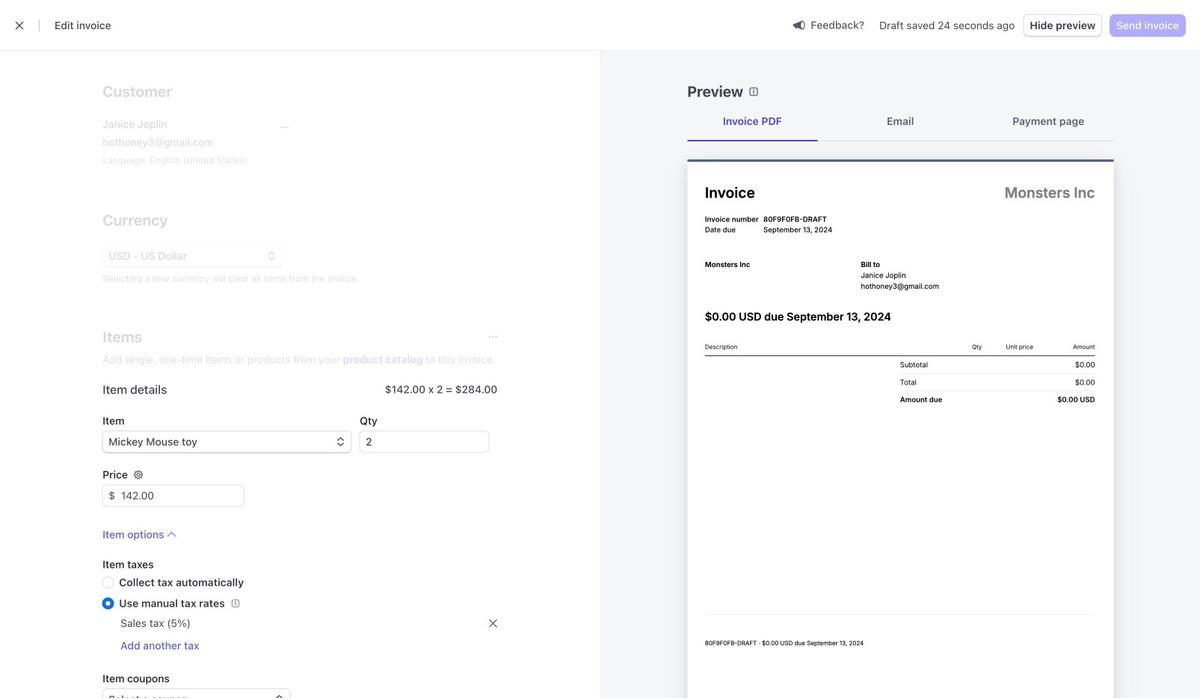 Task type: describe. For each thing, give the bounding box(es) containing it.
$0.00 text field
[[115, 485, 244, 506]]



Task type: locate. For each thing, give the bounding box(es) containing it.
None radio
[[103, 598, 113, 609]]

tab list
[[688, 102, 1114, 141]]

None radio
[[103, 577, 113, 588]]

svg image
[[280, 123, 289, 132]]

None text field
[[360, 431, 489, 452]]



Task type: vqa. For each thing, say whether or not it's contained in the screenshot.
customers link
no



